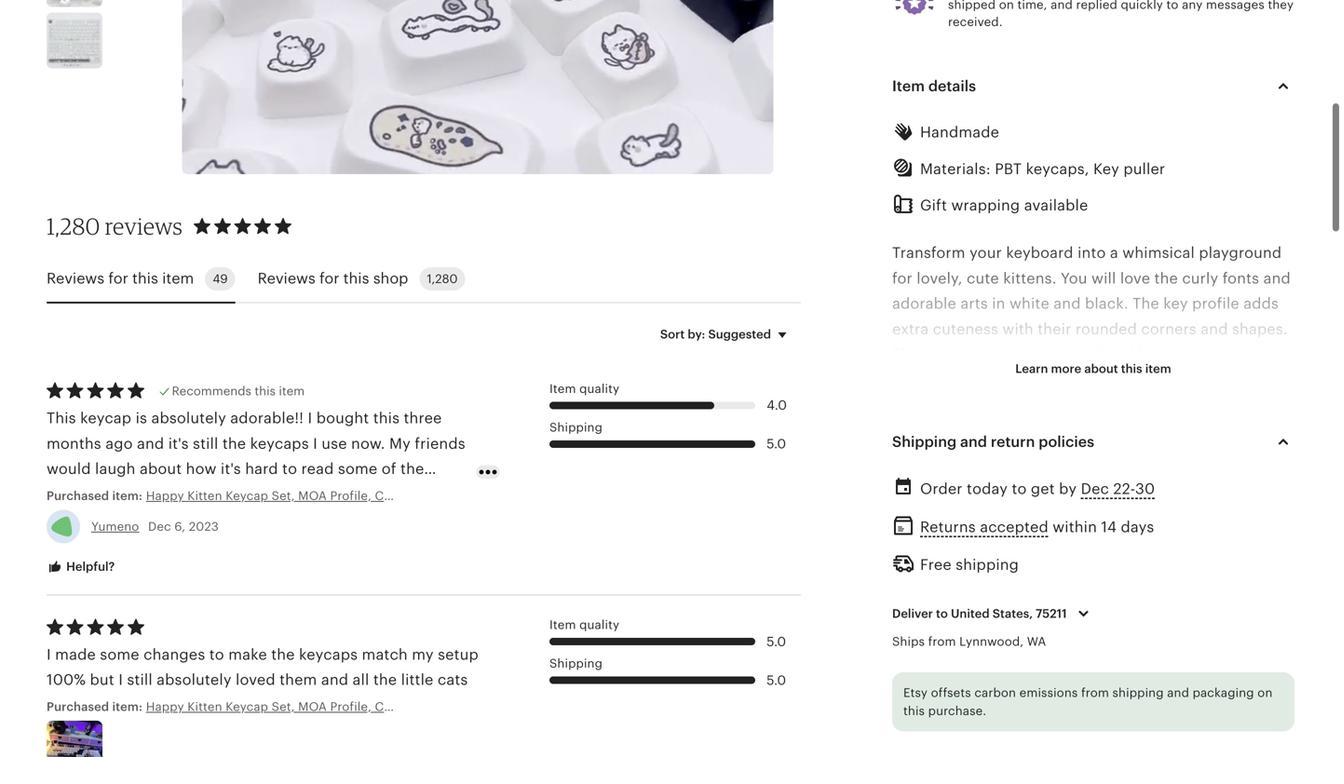 Task type: vqa. For each thing, say whether or not it's contained in the screenshot.
"changes"
yes



Task type: locate. For each thing, give the bounding box(es) containing it.
the down whimsical
[[1155, 270, 1178, 287]]

0 horizontal spatial key
[[1064, 447, 1088, 464]]

item inside dropdown button
[[893, 78, 925, 95]]

for up adorable
[[893, 270, 913, 287]]

item: for 5.0
[[112, 700, 143, 714]]

shipping up 65%
[[1113, 686, 1164, 700]]

1,280 right shop
[[427, 272, 458, 286]]

deliver
[[893, 607, 933, 621]]

0 vertical spatial the
[[1155, 270, 1178, 287]]

uniform down "within" in the right bottom of the page
[[1037, 549, 1094, 566]]

to up compatibility at the bottom right of the page
[[936, 607, 948, 621]]

1,280 inside tab list
[[427, 272, 458, 286]]

shipping and return policies
[[893, 434, 1095, 450]]

1 horizontal spatial item
[[279, 384, 305, 398]]

i
[[47, 646, 51, 663], [119, 672, 123, 689]]

49
[[213, 272, 228, 286]]

1 vertical spatial key
[[1064, 447, 1088, 464]]

reviews for reviews for this item
[[47, 270, 105, 287]]

with up easy
[[1003, 321, 1034, 337]]

1 5.0 from the top
[[767, 437, 786, 452]]

1 vertical spatial keyboard
[[1015, 726, 1083, 743]]

policies
[[1039, 434, 1095, 450]]

handmade
[[920, 124, 1000, 141]]

from right 'ships'
[[928, 635, 956, 649]]

65%
[[1135, 726, 1166, 743]]

to down their
[[1041, 346, 1055, 363]]

1 vertical spatial item
[[1146, 362, 1172, 376]]

etsy offsets carbon emissions from shipping and packaging on this purchase.
[[904, 686, 1273, 719]]

reviews down 1,280 reviews
[[47, 270, 105, 287]]

and inside i made some changes to make the keycaps match my setup 100% but i still absolutely loved them and all the little cats
[[321, 672, 349, 689]]

1 vertical spatial with
[[893, 371, 924, 388]]

◇ left language:
[[893, 523, 902, 540]]

purchased up yumeno
[[47, 489, 109, 503]]

purchased for 5.0
[[47, 700, 109, 714]]

60%,
[[931, 701, 968, 718]]

0 horizontal spatial i
[[47, 646, 51, 663]]

2 purchased from the top
[[47, 700, 109, 714]]

set
[[963, 447, 985, 464]]

dec right by
[[1081, 481, 1110, 497]]

0 vertical spatial shipping
[[956, 556, 1019, 573]]

▹▹
[[893, 726, 909, 743]]

shipping
[[956, 556, 1019, 573], [1113, 686, 1164, 700]]

1 horizontal spatial 1,280
[[427, 272, 458, 286]]

1 purchased from the top
[[47, 489, 109, 503]]

on
[[1258, 686, 1273, 700]]

0 vertical spatial item
[[162, 270, 194, 287]]

for down 1,280 reviews
[[108, 270, 128, 287]]

0 vertical spatial item quality
[[550, 382, 620, 396]]

★ left product
[[893, 422, 908, 439]]

purchased item: up yumeno link
[[47, 489, 146, 503]]

love
[[1121, 270, 1151, 287]]

1 vertical spatial purchased
[[47, 700, 109, 714]]

0 vertical spatial key
[[1164, 295, 1189, 312]]

will
[[1092, 270, 1117, 287]]

purchased item: down but
[[47, 700, 146, 714]]

this down the etsy
[[904, 705, 925, 719]]

22-
[[1114, 481, 1136, 497]]

0 vertical spatial 1,280
[[47, 212, 100, 240]]

and down profile
[[1201, 321, 1228, 337]]

6,
[[174, 520, 186, 534]]

2 ◇ from the top
[[893, 473, 902, 490]]

0 vertical spatial uniform
[[928, 371, 985, 388]]

reviews for this item
[[47, 270, 194, 287]]

item
[[893, 78, 925, 95], [550, 382, 576, 396], [550, 618, 576, 632]]

2 purchased item: from the top
[[47, 700, 146, 714]]

match
[[362, 646, 408, 663]]

1 item: from the top
[[112, 489, 143, 503]]

from up layout
[[1082, 686, 1110, 700]]

14
[[1102, 519, 1117, 536]]

0 vertical spatial quality
[[580, 382, 620, 396]]

2 vertical spatial item
[[550, 618, 576, 632]]

item: up yumeno
[[112, 489, 143, 503]]

sort by: suggested button
[[646, 315, 808, 354]]

product
[[912, 422, 969, 439]]

3 5.0 from the top
[[767, 674, 786, 688]]

cuteness
[[933, 321, 999, 337]]

◇ left keyboard on the right bottom of page
[[893, 473, 902, 490]]

keycap
[[906, 447, 959, 464]]

0 vertical spatial 5.0
[[767, 437, 786, 452]]

white
[[1010, 295, 1050, 312]]

1 horizontal spatial reviews
[[258, 270, 316, 287]]

this inside dropdown button
[[1121, 362, 1143, 376]]

various
[[1158, 346, 1210, 363]]

★ up keys,
[[1036, 422, 1051, 439]]

dec left 6,
[[148, 520, 171, 534]]

helpful?
[[63, 560, 115, 574]]

item inside tab list
[[162, 270, 194, 287]]

1 vertical spatial 5.0
[[767, 635, 786, 649]]

1 vertical spatial item quality
[[550, 618, 620, 632]]

sort by: suggested
[[660, 327, 771, 341]]

0 vertical spatial from
[[928, 635, 956, 649]]

the right all
[[373, 672, 397, 689]]

and left fit on the right of the page
[[1107, 346, 1134, 363]]

1 vertical spatial shipping
[[1113, 686, 1164, 700]]

1 horizontal spatial shipping
[[1113, 686, 1164, 700]]

puller up 'dec 22-30' button
[[1092, 447, 1134, 464]]

1 vertical spatial 1,280
[[427, 272, 458, 286]]

0 vertical spatial purchased
[[47, 489, 109, 503]]

30
[[1136, 481, 1156, 497]]

to left 'get'
[[1012, 481, 1027, 497]]

2 quality from the top
[[580, 618, 620, 632]]

puller right key on the top right of the page
[[1124, 161, 1166, 177]]

product video element
[[182, 0, 774, 174]]

2 horizontal spatial for
[[893, 270, 913, 287]]

0 horizontal spatial 1,280
[[47, 212, 100, 240]]

1 vertical spatial item
[[550, 382, 576, 396]]

and left all
[[321, 672, 349, 689]]

recommends
[[172, 384, 251, 398]]

some
[[100, 646, 139, 663]]

1 vertical spatial purchased item:
[[47, 700, 146, 714]]

2 reviews from the left
[[258, 270, 316, 287]]

0 horizontal spatial from
[[928, 635, 956, 649]]

shipping down 'returns accepted' button
[[956, 556, 1019, 573]]

1,280
[[47, 212, 100, 240], [427, 272, 458, 286]]

and left the (143
[[961, 434, 988, 450]]

0 horizontal spatial with
[[893, 371, 924, 388]]

transform
[[893, 245, 966, 261]]

★ down states,
[[1014, 625, 1029, 642]]

dec 22-30 button
[[1081, 475, 1156, 503]]

yumeno link
[[91, 520, 139, 534]]

(tall,
[[1001, 549, 1033, 566]]

meow
[[986, 523, 1030, 540]]

this right about
[[1121, 362, 1143, 376]]

uniform down are in the right top of the page
[[928, 371, 985, 388]]

keyboard
[[906, 473, 975, 490]]

1 purchased item: from the top
[[47, 489, 146, 503]]

2 vertical spatial 5.0
[[767, 674, 786, 688]]

item inside dropdown button
[[1146, 362, 1172, 376]]

and inside etsy offsets carbon emissions from shipping and packaging on this purchase.
[[1168, 686, 1190, 700]]

the
[[1133, 295, 1160, 312]]

item right recommends
[[279, 384, 305, 398]]

1 ◇ from the top
[[893, 447, 902, 464]]

with down they
[[893, 371, 924, 388]]

1 quality from the top
[[580, 382, 620, 396]]

0 vertical spatial keyboard
[[1006, 245, 1074, 261]]

purchased down 100%
[[47, 700, 109, 714]]

0 horizontal spatial dec
[[148, 520, 171, 534]]

loved
[[236, 672, 276, 689]]

4 ◇ from the top
[[893, 549, 902, 566]]

1 horizontal spatial for
[[320, 270, 340, 287]]

to inside transform your keyboard into a whimsical playground for lovely, cute kittens. you will love the curly fonts and adorable arts in white and black. the key profile adds extra cuteness with their rounded corners and shapes. they are super easy to install and fit various layouts with uniform heights.
[[1041, 346, 1055, 363]]

reviews
[[47, 270, 105, 287], [258, 270, 316, 287]]

item: down still
[[112, 700, 143, 714]]

★
[[893, 422, 908, 439], [1036, 422, 1051, 439], [893, 498, 908, 515], [893, 625, 908, 642], [1014, 625, 1029, 642]]

(gk
[[1170, 726, 1196, 743]]

for inside transform your keyboard into a whimsical playground for lovely, cute kittens. you will love the curly fonts and adorable arts in white and black. the key profile adds extra cuteness with their rounded corners and shapes. they are super easy to install and fit various layouts with uniform heights.
[[893, 270, 913, 287]]

purchased item:
[[47, 489, 146, 503], [47, 700, 146, 714]]

i left made
[[47, 646, 51, 663]]

helpful? button
[[33, 550, 129, 585]]

they
[[893, 346, 927, 363]]

0 horizontal spatial for
[[108, 270, 128, 287]]

days
[[1121, 519, 1155, 536]]

compatibility
[[912, 625, 1010, 642]]

all
[[353, 672, 369, 689]]

model
[[965, 726, 1011, 743]]

0 horizontal spatial item
[[162, 270, 194, 287]]

◇ left profile:
[[893, 549, 902, 566]]

★ down deliver
[[893, 625, 908, 642]]

key
[[1094, 161, 1120, 177]]

5 ◇ from the top
[[893, 675, 902, 692]]

2 horizontal spatial item
[[1146, 362, 1172, 376]]

2 item quality from the top
[[550, 618, 620, 632]]

1 horizontal spatial dec
[[1081, 481, 1110, 497]]

2 item: from the top
[[112, 700, 143, 714]]

keyboard down emissions
[[1015, 726, 1083, 743]]

1 vertical spatial from
[[1082, 686, 1110, 700]]

key
[[1164, 295, 1189, 312], [1064, 447, 1088, 464]]

item quality
[[550, 382, 620, 396], [550, 618, 620, 632]]

1 horizontal spatial uniform
[[1037, 549, 1094, 566]]

(143
[[989, 447, 1019, 464]]

2023
[[189, 520, 219, 534]]

1 vertical spatial uniform
[[1037, 549, 1094, 566]]

★ product content ★ ◇ keycap set (143 keys, key puller included) ◇ keyboard not included ★ spec ◇ language: meow ◇ profile: moa (tall, uniform shape)
[[893, 422, 1207, 566]]

return
[[991, 434, 1035, 450]]

◇ left keycap
[[893, 447, 902, 464]]

1 item quality from the top
[[550, 382, 620, 396]]

0 horizontal spatial the
[[271, 646, 295, 663]]

0 vertical spatial item:
[[112, 489, 143, 503]]

purchased item: for 4.0
[[47, 489, 146, 503]]

1 vertical spatial item:
[[112, 700, 143, 714]]

keycaps
[[299, 646, 358, 663]]

them
[[280, 672, 317, 689]]

my
[[412, 646, 434, 663]]

keyboard up kittens.
[[1006, 245, 1074, 261]]

1 horizontal spatial i
[[119, 672, 123, 689]]

make
[[228, 646, 267, 663]]

purchased for 4.0
[[47, 489, 109, 503]]

and up (gk
[[1168, 686, 1190, 700]]

happy kitten keycap set moa profile cute art pbt cherry mx image 7 image
[[47, 13, 102, 69]]

included)
[[1138, 447, 1207, 464]]

a
[[1110, 245, 1119, 261]]

shipping for 5.0
[[550, 657, 603, 671]]

item
[[162, 270, 194, 287], [1146, 362, 1172, 376], [279, 384, 305, 398]]

key up corners
[[1164, 295, 1189, 312]]

0 vertical spatial purchased item:
[[47, 489, 146, 503]]

5.0 for 4.0
[[767, 437, 786, 452]]

1,280 left reviews at the left of the page
[[47, 212, 100, 240]]

learn more about this item button
[[1002, 352, 1186, 386]]

to
[[1041, 346, 1055, 363], [1012, 481, 1027, 497], [936, 607, 948, 621], [209, 646, 224, 663]]

0 vertical spatial item
[[893, 78, 925, 95]]

◇ left the etsy
[[893, 675, 902, 692]]

tab list
[[47, 256, 801, 304]]

item for 5.0
[[550, 618, 576, 632]]

1 reviews from the left
[[47, 270, 105, 287]]

for left shop
[[320, 270, 340, 287]]

5.0 for 5.0
[[767, 674, 786, 688]]

size:
[[906, 675, 941, 692]]

etsy
[[904, 686, 928, 700]]

quality for 5.0
[[580, 618, 620, 632]]

i right but
[[119, 672, 123, 689]]

and up 'adds'
[[1264, 270, 1291, 287]]

playground
[[1199, 245, 1282, 261]]

1 horizontal spatial from
[[1082, 686, 1110, 700]]

◇ size: 100%(full size), 96%, 80%(tenkeyless), 75%, 65%, 60%, 40% ▹▹ listing model keyboard layout 65% (gk 67)
[[893, 675, 1262, 743]]

materials:
[[920, 161, 991, 177]]

1 vertical spatial quality
[[580, 618, 620, 632]]

returns
[[920, 519, 976, 536]]

0 horizontal spatial reviews
[[47, 270, 105, 287]]

reviews right 49
[[258, 270, 316, 287]]

key inside transform your keyboard into a whimsical playground for lovely, cute kittens. you will love the curly fonts and adorable arts in white and black. the key profile adds extra cuteness with their rounded corners and shapes. they are super easy to install and fit various layouts with uniform heights.
[[1164, 295, 1189, 312]]

about
[[1085, 362, 1119, 376]]

the up the them
[[271, 646, 295, 663]]

reviews
[[105, 212, 183, 240]]

keyboard
[[1006, 245, 1074, 261], [1015, 726, 1083, 743]]

item down corners
[[1146, 362, 1172, 376]]

1 vertical spatial puller
[[1092, 447, 1134, 464]]

0 horizontal spatial uniform
[[928, 371, 985, 388]]

1 vertical spatial the
[[271, 646, 295, 663]]

adorable
[[893, 295, 957, 312]]

key up by
[[1064, 447, 1088, 464]]

reviews for reviews for this shop
[[258, 270, 316, 287]]

i made some changes to make the keycaps match my setup 100% but i still absolutely loved them and all the little cats
[[47, 646, 479, 689]]

to left make
[[209, 646, 224, 663]]

2 vertical spatial the
[[373, 672, 397, 689]]

1 horizontal spatial key
[[1164, 295, 1189, 312]]

emissions
[[1020, 686, 1078, 700]]

2 horizontal spatial the
[[1155, 270, 1178, 287]]

item left 49
[[162, 270, 194, 287]]

1 horizontal spatial with
[[1003, 321, 1034, 337]]



Task type: describe. For each thing, give the bounding box(es) containing it.
still
[[127, 672, 153, 689]]

you
[[1061, 270, 1088, 287]]

1 vertical spatial dec
[[148, 520, 171, 534]]

accepted
[[980, 519, 1049, 536]]

changes
[[144, 646, 205, 663]]

and inside dropdown button
[[961, 434, 988, 450]]

1,280 for 1,280
[[427, 272, 458, 286]]

deliver to united states, 75211
[[893, 607, 1067, 621]]

sort
[[660, 327, 685, 341]]

profile
[[1193, 295, 1240, 312]]

returns accepted within 14 days
[[920, 519, 1155, 536]]

lovely,
[[917, 270, 963, 287]]

keys,
[[1023, 447, 1059, 464]]

key inside ★ product content ★ ◇ keycap set (143 keys, key puller included) ◇ keyboard not included ★ spec ◇ language: meow ◇ profile: moa (tall, uniform shape)
[[1064, 447, 1088, 464]]

shop
[[373, 270, 408, 287]]

to inside i made some changes to make the keycaps match my setup 100% but i still absolutely loved them and all the little cats
[[209, 646, 224, 663]]

75%,
[[1229, 675, 1262, 692]]

get
[[1031, 481, 1055, 497]]

2 5.0 from the top
[[767, 635, 786, 649]]

keyboard inside ◇ size: 100%(full size), 96%, 80%(tenkeyless), 75%, 65%, 60%, 40% ▹▹ listing model keyboard layout 65% (gk 67)
[[1015, 726, 1083, 743]]

super
[[958, 346, 1000, 363]]

layouts
[[1214, 346, 1266, 363]]

gift wrapping available
[[920, 197, 1089, 214]]

0 vertical spatial dec
[[1081, 481, 1110, 497]]

free
[[920, 556, 952, 573]]

1,280 reviews
[[47, 212, 183, 240]]

★ left spec
[[893, 498, 908, 515]]

1 horizontal spatial the
[[373, 672, 397, 689]]

spec
[[912, 498, 949, 515]]

moa
[[961, 549, 997, 566]]

language:
[[906, 523, 982, 540]]

100%(full
[[945, 675, 1015, 692]]

96%,
[[1060, 675, 1096, 692]]

the inside transform your keyboard into a whimsical playground for lovely, cute kittens. you will love the curly fonts and adorable arts in white and black. the key profile adds extra cuteness with their rounded corners and shapes. they are super easy to install and fit various layouts with uniform heights.
[[1155, 270, 1178, 287]]

fit
[[1138, 346, 1154, 363]]

united
[[951, 607, 990, 621]]

size),
[[1019, 675, 1056, 692]]

details
[[929, 78, 976, 95]]

75211
[[1036, 607, 1067, 621]]

cute
[[967, 270, 999, 287]]

kittens.
[[1004, 270, 1057, 287]]

little
[[401, 672, 434, 689]]

shipping inside etsy offsets carbon emissions from shipping and packaging on this purchase.
[[1113, 686, 1164, 700]]

content
[[973, 422, 1032, 439]]

quality for 4.0
[[580, 382, 620, 396]]

80%(tenkeyless),
[[1100, 675, 1225, 692]]

0 vertical spatial puller
[[1124, 161, 1166, 177]]

◇ inside ◇ size: 100%(full size), 96%, 80%(tenkeyless), 75%, 65%, 60%, 40% ▹▹ listing model keyboard layout 65% (gk 67)
[[893, 675, 902, 692]]

1 vertical spatial i
[[119, 672, 123, 689]]

shape)
[[1098, 549, 1146, 566]]

uniform inside ★ product content ★ ◇ keycap set (143 keys, key puller included) ◇ keyboard not included ★ spec ◇ language: meow ◇ profile: moa (tall, uniform shape)
[[1037, 549, 1094, 566]]

this down reviews at the left of the page
[[132, 270, 158, 287]]

item for 4.0
[[550, 382, 576, 396]]

puller inside ★ product content ★ ◇ keycap set (143 keys, key puller included) ◇ keyboard not included ★ spec ◇ language: meow ◇ profile: moa (tall, uniform shape)
[[1092, 447, 1134, 464]]

heights.
[[989, 371, 1047, 388]]

★ compatibility ★
[[893, 625, 1029, 642]]

recommends this item
[[172, 384, 305, 398]]

order
[[920, 481, 963, 497]]

offsets
[[931, 686, 971, 700]]

shipping inside dropdown button
[[893, 434, 957, 450]]

deliver to united states, 75211 button
[[879, 594, 1109, 633]]

1,280 for 1,280 reviews
[[47, 212, 100, 240]]

reviews for this shop
[[258, 270, 408, 287]]

shipping for 4.0
[[550, 421, 603, 435]]

0 vertical spatial with
[[1003, 321, 1034, 337]]

by:
[[688, 327, 706, 341]]

for for reviews for this item
[[108, 270, 128, 287]]

layout
[[1087, 726, 1131, 743]]

uniform inside transform your keyboard into a whimsical playground for lovely, cute kittens. you will love the curly fonts and adorable arts in white and black. the key profile adds extra cuteness with their rounded corners and shapes. they are super easy to install and fit various layouts with uniform heights.
[[928, 371, 985, 388]]

item: for 4.0
[[112, 489, 143, 503]]

profile:
[[906, 549, 957, 566]]

black.
[[1085, 295, 1129, 312]]

this right recommends
[[255, 384, 276, 398]]

ships from lynnwood, wa
[[893, 635, 1047, 649]]

easy
[[1004, 346, 1036, 363]]

install
[[1060, 346, 1103, 363]]

today
[[967, 481, 1008, 497]]

item quality for 5.0
[[550, 618, 620, 632]]

item quality for 4.0
[[550, 382, 620, 396]]

shapes.
[[1233, 321, 1288, 337]]

2 vertical spatial item
[[279, 384, 305, 398]]

this inside etsy offsets carbon emissions from shipping and packaging on this purchase.
[[904, 705, 925, 719]]

3 ◇ from the top
[[893, 523, 902, 540]]

within
[[1053, 519, 1098, 536]]

order today to get by dec 22-30
[[920, 481, 1156, 497]]

adds
[[1244, 295, 1279, 312]]

view details of this review photo by sierrah alexander image
[[47, 721, 102, 757]]

tab list containing reviews for this item
[[47, 256, 801, 304]]

into
[[1078, 245, 1106, 261]]

purchased item: for 5.0
[[47, 700, 146, 714]]

to inside dropdown button
[[936, 607, 948, 621]]

rounded
[[1076, 321, 1138, 337]]

this left shop
[[343, 270, 369, 287]]

40%
[[972, 701, 1004, 718]]

their
[[1038, 321, 1072, 337]]

curly
[[1183, 270, 1219, 287]]

for for reviews for this shop
[[320, 270, 340, 287]]

0 vertical spatial i
[[47, 646, 51, 663]]

learn
[[1016, 362, 1049, 376]]

and down you
[[1054, 295, 1081, 312]]

0 horizontal spatial shipping
[[956, 556, 1019, 573]]

from inside etsy offsets carbon emissions from shipping and packaging on this purchase.
[[1082, 686, 1110, 700]]

available
[[1025, 197, 1089, 214]]

pbt
[[995, 161, 1022, 177]]

keyboard inside transform your keyboard into a whimsical playground for lovely, cute kittens. you will love the curly fonts and adorable arts in white and black. the key profile adds extra cuteness with their rounded corners and shapes. they are super easy to install and fit various layouts with uniform heights.
[[1006, 245, 1074, 261]]



